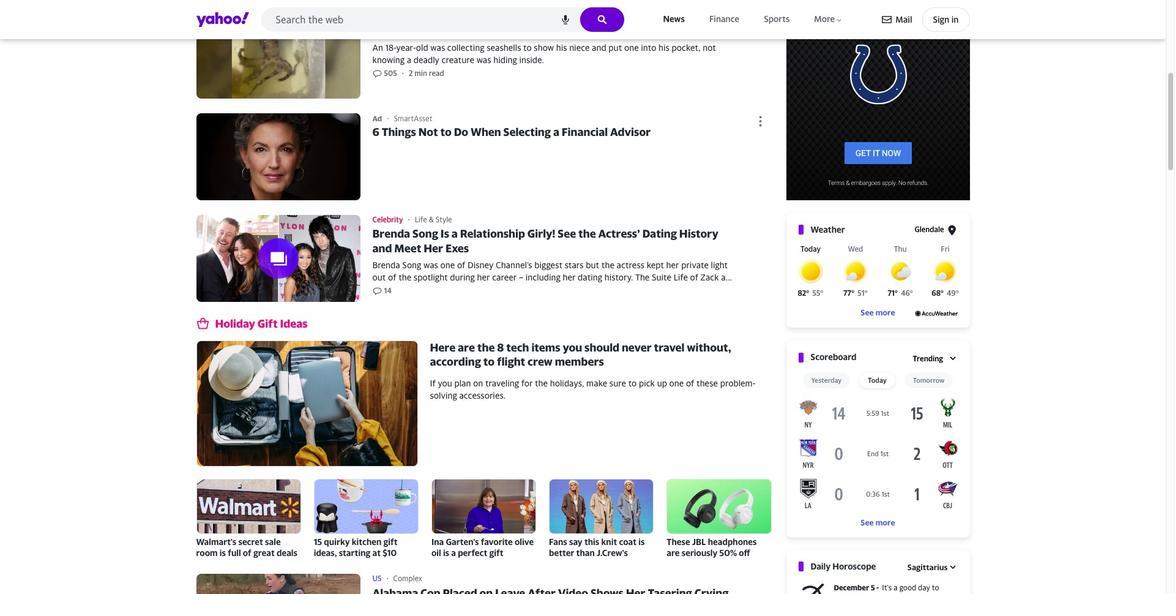 Task type: describe. For each thing, give the bounding box(es) containing it.
good
[[900, 583, 917, 592]]

j.crew's
[[597, 548, 628, 558]]

pockets
[[400, 24, 441, 37]]

6
[[373, 125, 380, 138]]

accessories.
[[460, 390, 506, 401]]

favorite
[[481, 536, 513, 547]]

see inside brenda song is a relationship girly! see the actress' dating history and meet her exes
[[558, 227, 576, 240]]

deals
[[277, 548, 298, 558]]

knowing
[[373, 55, 405, 65]]

history
[[680, 227, 719, 240]]

seashells
[[487, 42, 521, 53]]

seashell
[[443, 24, 484, 37]]

71
[[888, 288, 895, 297]]

0 vertical spatial was
[[431, 42, 445, 53]]

oil
[[432, 548, 441, 558]]

to inside if you plan on traveling for the holidays, make sure to pick up one of these problem- solving accessories.
[[629, 378, 637, 389]]

0 horizontal spatial show
[[500, 24, 527, 37]]

should
[[585, 341, 620, 354]]

accuweather image
[[915, 311, 958, 317]]

in inside "link"
[[952, 14, 959, 24]]

are inside these jbl headphones are seriously 50% off
[[667, 548, 680, 558]]

1st for 2
[[881, 450, 889, 458]]

tomorrow
[[914, 376, 945, 384]]

today inside button
[[869, 376, 887, 384]]

news
[[664, 14, 685, 24]]

for inside if you plan on traveling for the holidays, make sure to pick up one of these problem- solving accessories.
[[522, 378, 533, 389]]

to left the do
[[441, 125, 452, 138]]

a inside an 18-year-old was collecting seashells to show his niece and put one into his pocket, not knowing a deadly creature was hiding inside.
[[407, 55, 412, 65]]

gift inside ina garten's favorite olive oil is a perfect gift
[[490, 548, 504, 558]]

jbl
[[693, 536, 706, 547]]

5
[[871, 583, 876, 592]]

holiday gift ideas link
[[215, 317, 308, 331]]

read
[[429, 69, 444, 78]]

1 see more link from the top
[[799, 244, 958, 318]]

daily
[[811, 561, 831, 572]]

4 ° from the left
[[865, 288, 868, 297]]

it's a good day to check in with more distan
[[834, 583, 957, 594]]

at
[[373, 548, 381, 558]]

· for 505 · 2 min read
[[402, 69, 404, 78]]

niece,
[[530, 24, 560, 37]]

nyr
[[803, 461, 814, 470]]

walmart's secret sale room is full of great deals link
[[196, 479, 301, 559]]

on
[[473, 378, 483, 389]]

the inside if you plan on traveling for the holidays, make sure to pick up one of these problem- solving accessories.
[[535, 378, 548, 389]]

ends
[[562, 24, 587, 37]]

brenda
[[373, 227, 410, 240]]

to up seashells
[[487, 24, 498, 37]]

you inside here are the 8 tech items you should never travel without, according to flight crew members
[[563, 341, 583, 354]]

end 1st
[[868, 450, 889, 458]]

garten's
[[446, 536, 479, 547]]

ny
[[805, 420, 812, 429]]

-
[[877, 583, 880, 592]]

items
[[532, 341, 561, 354]]

&
[[429, 215, 434, 224]]

things
[[382, 125, 416, 138]]

exes
[[446, 242, 469, 255]]

505 · 2 min read
[[384, 69, 444, 78]]

15 for 15
[[912, 403, 924, 423]]

1st for 15
[[882, 409, 890, 417]]

51
[[858, 288, 865, 297]]

seriously
[[682, 548, 718, 558]]

a inside brenda song is a relationship girly! see the actress' dating history and meet her exes
[[452, 227, 458, 240]]

meet
[[395, 242, 422, 255]]

this
[[585, 536, 600, 547]]

ott
[[943, 461, 954, 470]]

0:36 1st
[[867, 490, 890, 498]]

without,
[[687, 341, 732, 354]]

tab list containing yesterday
[[799, 372, 958, 388]]

5:59
[[867, 409, 880, 417]]

not
[[419, 125, 438, 138]]

more inside it's a good day to check in with more distan
[[880, 594, 897, 594]]

14 comments element
[[384, 286, 392, 296]]

advertisement region
[[787, 0, 970, 200]]

show inside an 18-year-old was collecting seashells to show his niece and put one into his pocket, not knowing a deadly creature was hiding inside.
[[534, 42, 554, 53]]

one for put
[[625, 42, 639, 53]]

2 ° from the left
[[821, 288, 824, 297]]

his down news
[[667, 24, 682, 37]]

0 for 2
[[835, 443, 844, 464]]

one for up
[[670, 378, 684, 389]]

if you plan on traveling for the holidays, make sure to pick up one of these problem- solving accessories.
[[430, 378, 756, 401]]

weather
[[811, 224, 846, 235]]

to inside an 18-year-old was collecting seashells to show his niece and put one into his pocket, not knowing a deadly creature was hiding inside.
[[524, 42, 532, 53]]

when
[[471, 125, 501, 138]]

thu
[[895, 244, 907, 254]]

headphones
[[708, 536, 757, 547]]

you inside if you plan on traveling for the holidays, make sure to pick up one of these problem- solving accessories.
[[438, 378, 452, 389]]

sure
[[610, 378, 627, 389]]

teen
[[373, 24, 398, 37]]

cbj
[[944, 501, 953, 510]]

pocket,
[[672, 42, 701, 53]]

these
[[697, 378, 718, 389]]

mail link
[[883, 9, 913, 31]]

1 horizontal spatial was
[[477, 55, 492, 65]]

starting
[[339, 548, 371, 558]]

more
[[815, 14, 836, 24]]

0 vertical spatial more
[[876, 308, 896, 317]]

search image
[[597, 15, 607, 24]]

walmart's secret sale room is full of great deals
[[196, 536, 298, 558]]

55
[[813, 288, 821, 297]]

77 ° 51 °
[[844, 288, 868, 297]]

ideas
[[280, 317, 308, 330]]

daily horoscope
[[811, 561, 877, 572]]

0 horizontal spatial 14
[[384, 286, 392, 295]]

these jbl headphones are seriously 50% off link
[[667, 479, 772, 559]]

Search query text field
[[261, 7, 624, 32]]

fans say this knit coat is better than j.crew's
[[549, 536, 645, 558]]

members
[[555, 355, 604, 368]]

ad
[[373, 114, 382, 123]]

here are the 8 tech items you should never travel without, according to flight crew members image
[[196, 340, 418, 467]]

yesterday
[[812, 376, 842, 384]]

great
[[254, 548, 275, 558]]

50%
[[720, 548, 737, 558]]

gift inside 15 quirky kitchen gift ideas, starting at $10
[[384, 536, 398, 547]]

traveling
[[486, 378, 519, 389]]

it's
[[883, 583, 892, 592]]

a inside ina garten's favorite olive oil is a perfect gift
[[452, 548, 456, 558]]

1st for 1
[[882, 490, 890, 498]]

is for ina garten's favorite olive oil is a perfect gift
[[443, 548, 450, 558]]

yesterday button
[[803, 372, 851, 388]]

problem-
[[721, 378, 756, 389]]

holiday
[[215, 317, 255, 330]]

ideas,
[[314, 548, 337, 558]]

1 vertical spatial more
[[876, 518, 896, 527]]

1
[[915, 484, 920, 504]]

walmart's
[[196, 536, 237, 547]]

put
[[609, 42, 622, 53]]

· for celebrity · life & style
[[408, 215, 410, 224]]



Task type: vqa. For each thing, say whether or not it's contained in the screenshot.


Task type: locate. For each thing, give the bounding box(es) containing it.
° right 68
[[956, 288, 960, 297]]

is for fans say this knit coat is better than j.crew's
[[639, 536, 645, 547]]

up inside teen pockets seashell to show niece, ends up fighting for his life link
[[589, 24, 603, 37]]

the left 8
[[478, 341, 495, 354]]

and
[[592, 42, 607, 53], [373, 242, 392, 255]]

more down the 0:36 1st on the right
[[876, 518, 896, 527]]

1 horizontal spatial you
[[563, 341, 583, 354]]

·
[[402, 69, 404, 78], [387, 113, 389, 123], [408, 215, 410, 224], [387, 574, 389, 583]]

1 horizontal spatial one
[[670, 378, 684, 389]]

0 horizontal spatial of
[[243, 548, 252, 558]]

° left "46" in the right of the page
[[895, 288, 899, 297]]

0 vertical spatial 1st
[[882, 409, 890, 417]]

2 vertical spatial see
[[861, 518, 874, 527]]

of inside walmart's secret sale room is full of great deals
[[243, 548, 252, 558]]

gift down favorite
[[490, 548, 504, 558]]

is inside walmart's secret sale room is full of great deals
[[220, 548, 226, 558]]

for right "traveling"
[[522, 378, 533, 389]]

gift
[[384, 536, 398, 547], [490, 548, 504, 558]]

celebrity · life & style
[[373, 215, 452, 224]]

the inside brenda song is a relationship girly! see the actress' dating history and meet her exes
[[579, 227, 596, 240]]

1 ° from the left
[[807, 288, 810, 297]]

up inside if you plan on traveling for the holidays, make sure to pick up one of these problem- solving accessories.
[[658, 378, 668, 389]]

1 horizontal spatial up
[[658, 378, 668, 389]]

in
[[952, 14, 959, 24], [856, 594, 862, 594]]

1 vertical spatial are
[[667, 548, 680, 558]]

travel
[[654, 341, 685, 354]]

0 horizontal spatial for
[[522, 378, 533, 389]]

today
[[801, 244, 821, 254], [869, 376, 887, 384]]

see right the girly! at the left top of page
[[558, 227, 576, 240]]

None search field
[[261, 7, 624, 36]]

a down year-
[[407, 55, 412, 65]]

his
[[667, 24, 682, 37], [557, 42, 567, 53], [659, 42, 670, 53]]

0 vertical spatial you
[[563, 341, 583, 354]]

of inside if you plan on traveling for the holidays, make sure to pick up one of these problem- solving accessories.
[[687, 378, 695, 389]]

you
[[563, 341, 583, 354], [438, 378, 452, 389]]

1 0 from the top
[[835, 443, 844, 464]]

see down 0:36
[[861, 518, 874, 527]]

are down the these
[[667, 548, 680, 558]]

his right into
[[659, 42, 670, 53]]

year-
[[397, 42, 416, 53]]

to
[[487, 24, 498, 37], [524, 42, 532, 53], [441, 125, 452, 138], [484, 355, 495, 368], [629, 378, 637, 389], [933, 583, 940, 592]]

fri
[[942, 244, 950, 254]]

see for 2nd see more link from the bottom
[[861, 308, 874, 317]]

1 horizontal spatial today
[[869, 376, 887, 384]]

according
[[430, 355, 481, 368]]

off
[[739, 548, 751, 558]]

news link
[[661, 11, 688, 27]]

brenda song is a relationship girly! see the actress' dating history and meet her exes link
[[196, 215, 767, 302]]

do
[[454, 125, 469, 138]]

a down garten's
[[452, 548, 456, 558]]

0 horizontal spatial 2
[[409, 69, 413, 78]]

1 vertical spatial 14
[[833, 403, 846, 423]]

see more
[[861, 308, 896, 317], [861, 518, 896, 527]]

0 vertical spatial are
[[458, 341, 475, 354]]

in inside it's a good day to check in with more distan
[[856, 594, 862, 594]]

49
[[947, 288, 956, 297]]

° right 71
[[910, 288, 914, 297]]

0 vertical spatial 2
[[409, 69, 413, 78]]

more down it's at the bottom
[[880, 594, 897, 594]]

1 vertical spatial the
[[478, 341, 495, 354]]

the left actress'
[[579, 227, 596, 240]]

1 horizontal spatial 15
[[912, 403, 924, 423]]

a left financial
[[554, 125, 560, 138]]

was right old
[[431, 42, 445, 53]]

and down brenda
[[373, 242, 392, 255]]

0 vertical spatial see
[[558, 227, 576, 240]]

0 horizontal spatial was
[[431, 42, 445, 53]]

old
[[416, 42, 429, 53]]

0 horizontal spatial and
[[373, 242, 392, 255]]

his left "niece"
[[557, 42, 567, 53]]

day
[[919, 583, 931, 592]]

1 horizontal spatial 14
[[833, 403, 846, 423]]

0 horizontal spatial 15
[[314, 536, 322, 547]]

1 vertical spatial show
[[534, 42, 554, 53]]

1st right end
[[881, 450, 889, 458]]

one right pick
[[670, 378, 684, 389]]

a inside it's a good day to check in with more distan
[[894, 583, 898, 592]]

2 left min
[[409, 69, 413, 78]]

mail
[[896, 14, 913, 24]]

2 left 'ott'
[[914, 443, 921, 464]]

holidays,
[[550, 378, 585, 389]]

one inside if you plan on traveling for the holidays, make sure to pick up one of these problem- solving accessories.
[[670, 378, 684, 389]]

one inside an 18-year-old was collecting seashells to show his niece and put one into his pocket, not knowing a deadly creature was hiding inside.
[[625, 42, 639, 53]]

pick
[[639, 378, 655, 389]]

in down the december 5 -
[[856, 594, 862, 594]]

0 for 1
[[835, 484, 844, 504]]

to up inside.
[[524, 42, 532, 53]]

505
[[384, 69, 397, 78]]

0 vertical spatial for
[[649, 24, 665, 37]]

0 horizontal spatial are
[[458, 341, 475, 354]]

view ad options image
[[753, 115, 769, 127]]

see more down 71
[[861, 308, 896, 317]]

7 ° from the left
[[941, 288, 944, 297]]

0 horizontal spatial in
[[856, 594, 862, 594]]

is right oil
[[443, 548, 450, 558]]

1 vertical spatial you
[[438, 378, 452, 389]]

ad link
[[373, 114, 387, 123]]

sports
[[764, 14, 790, 24]]

1 vertical spatial and
[[373, 242, 392, 255]]

1 vertical spatial 1st
[[881, 450, 889, 458]]

· for us · complex
[[387, 574, 389, 583]]

0 vertical spatial in
[[952, 14, 959, 24]]

· right 505
[[402, 69, 404, 78]]

0 vertical spatial one
[[625, 42, 639, 53]]

collecting
[[448, 42, 485, 53]]

1 vertical spatial one
[[670, 378, 684, 389]]

0 horizontal spatial you
[[438, 378, 452, 389]]

2 vertical spatial more
[[880, 594, 897, 594]]

14 down brenda
[[384, 286, 392, 295]]

1 horizontal spatial in
[[952, 14, 959, 24]]

1 vertical spatial 15
[[314, 536, 322, 547]]

2 see more from the top
[[861, 518, 896, 527]]

· for ad · smartasset
[[387, 113, 389, 123]]

a
[[407, 55, 412, 65], [554, 125, 560, 138], [452, 227, 458, 240], [452, 548, 456, 558], [894, 583, 898, 592]]

fighting
[[605, 24, 646, 37]]

0 horizontal spatial gift
[[384, 536, 398, 547]]

1 horizontal spatial of
[[687, 378, 695, 389]]

to left pick
[[629, 378, 637, 389]]

18-
[[386, 42, 397, 53]]

and for put
[[592, 42, 607, 53]]

december
[[834, 583, 870, 592]]

of
[[687, 378, 695, 389], [243, 548, 252, 558]]

1 vertical spatial of
[[243, 548, 252, 558]]

1 vertical spatial up
[[658, 378, 668, 389]]

show
[[500, 24, 527, 37], [534, 42, 554, 53]]

are up according
[[458, 341, 475, 354]]

plan
[[455, 378, 471, 389]]

toolbar containing mail
[[883, 7, 970, 32]]

see more down the 0:36 1st on the right
[[861, 518, 896, 527]]

· left life
[[408, 215, 410, 224]]

1 vertical spatial today
[[869, 376, 887, 384]]

and left put
[[592, 42, 607, 53]]

life
[[415, 215, 427, 224]]

to right day
[[933, 583, 940, 592]]

1 horizontal spatial gift
[[490, 548, 504, 558]]

end
[[868, 450, 879, 458]]

is
[[639, 536, 645, 547], [220, 548, 226, 558], [443, 548, 450, 558]]

show down the niece,
[[534, 42, 554, 53]]

gift up "$10"
[[384, 536, 398, 547]]

view your locations image
[[947, 225, 958, 236]]

finance
[[710, 14, 740, 24]]

tab list
[[799, 372, 958, 388]]

71 ° 46 °
[[888, 288, 914, 297]]

1 horizontal spatial is
[[443, 548, 450, 558]]

see down 51
[[861, 308, 874, 317]]

1 horizontal spatial show
[[534, 42, 554, 53]]

° left 51
[[852, 288, 855, 297]]

the down the crew
[[535, 378, 548, 389]]

2
[[409, 69, 413, 78], [914, 443, 921, 464]]

brenda song is a relationship girly! see the actress' dating history and meet her exes
[[373, 227, 719, 255]]

not
[[703, 42, 716, 53]]

0 vertical spatial today
[[801, 244, 821, 254]]

say
[[570, 536, 583, 547]]

up right pick
[[658, 378, 668, 389]]

and inside an 18-year-old was collecting seashells to show his niece and put one into his pocket, not knowing a deadly creature was hiding inside.
[[592, 42, 607, 53]]

the
[[579, 227, 596, 240], [478, 341, 495, 354], [535, 378, 548, 389]]

15 up ideas,
[[314, 536, 322, 547]]

0 right la
[[835, 484, 844, 504]]

2 vertical spatial the
[[535, 378, 548, 389]]

15 left mil
[[912, 403, 924, 423]]

1 see more from the top
[[861, 308, 896, 317]]

° right the 82
[[821, 288, 824, 297]]

0 vertical spatial and
[[592, 42, 607, 53]]

0:36
[[867, 490, 880, 498]]

girly!
[[528, 227, 556, 240]]

holiday gift ideas
[[215, 317, 308, 330]]

to inside it's a good day to check in with more distan
[[933, 583, 940, 592]]

1 horizontal spatial are
[[667, 548, 680, 558]]

3 ° from the left
[[852, 288, 855, 297]]

of left these
[[687, 378, 695, 389]]

0 horizontal spatial the
[[478, 341, 495, 354]]

teen pockets seashell to show niece, ends up fighting for his life link
[[196, 12, 767, 98]]

6 things not to do when selecting a financial advisor
[[373, 125, 651, 138]]

1st right 5:59 on the bottom
[[882, 409, 890, 417]]

more down 71
[[876, 308, 896, 317]]

a right it's at the bottom
[[894, 583, 898, 592]]

finance link
[[707, 11, 742, 27]]

· right ad
[[387, 113, 389, 123]]

show up seashells
[[500, 24, 527, 37]]

1 vertical spatial was
[[477, 55, 492, 65]]

today up 5:59 1st
[[869, 376, 887, 384]]

is
[[441, 227, 450, 240]]

0 vertical spatial see more link
[[799, 244, 958, 318]]

min
[[415, 69, 427, 78]]

to left flight
[[484, 355, 495, 368]]

· right us
[[387, 574, 389, 583]]

0 horizontal spatial is
[[220, 548, 226, 558]]

for up into
[[649, 24, 665, 37]]

1 vertical spatial see
[[861, 308, 874, 317]]

olive
[[515, 536, 534, 547]]

5 ° from the left
[[895, 288, 899, 297]]

here are the 8 tech items you should never travel without, according to flight crew members
[[430, 341, 732, 368]]

0 horizontal spatial today
[[801, 244, 821, 254]]

us
[[373, 574, 382, 583]]

a right the is
[[452, 227, 458, 240]]

1st right 0:36
[[882, 490, 890, 498]]

creature
[[442, 55, 475, 65]]

ad · smartasset
[[373, 113, 433, 123]]

0 vertical spatial 14
[[384, 286, 392, 295]]

0 vertical spatial gift
[[384, 536, 398, 547]]

la
[[805, 501, 812, 510]]

you right if
[[438, 378, 452, 389]]

with
[[864, 594, 878, 594]]

0 vertical spatial see more
[[861, 308, 896, 317]]

0 horizontal spatial one
[[625, 42, 639, 53]]

an 18-year-old was collecting seashells to show his niece and put one into his pocket, not knowing a deadly creature was hiding inside.
[[373, 42, 716, 65]]

0 vertical spatial the
[[579, 227, 596, 240]]

2 see more link from the top
[[799, 517, 958, 528]]

selecting
[[504, 125, 551, 138]]

to inside here are the 8 tech items you should never travel without, according to flight crew members
[[484, 355, 495, 368]]

is inside fans say this knit coat is better than j.crew's
[[639, 536, 645, 547]]

here
[[430, 341, 456, 354]]

the inside here are the 8 tech items you should never travel without, according to flight crew members
[[478, 341, 495, 354]]

was
[[431, 42, 445, 53], [477, 55, 492, 65]]

2 horizontal spatial is
[[639, 536, 645, 547]]

15 quirky kitchen gift ideas, starting at $10
[[314, 536, 398, 558]]

1 vertical spatial see more link
[[799, 517, 958, 528]]

8 ° from the left
[[956, 288, 960, 297]]

0 vertical spatial up
[[589, 24, 603, 37]]

is right 'coat'
[[639, 536, 645, 547]]

1 horizontal spatial for
[[649, 24, 665, 37]]

0 vertical spatial show
[[500, 24, 527, 37]]

december 5 -
[[834, 583, 880, 592]]

today down weather
[[801, 244, 821, 254]]

in right sign
[[952, 14, 959, 24]]

1 horizontal spatial and
[[592, 42, 607, 53]]

0 right the nyr
[[835, 443, 844, 464]]

15 for 15 quirky kitchen gift ideas, starting at $10
[[314, 536, 322, 547]]

tomorrow button
[[905, 372, 954, 388]]

and for meet
[[373, 242, 392, 255]]

° left 49
[[941, 288, 944, 297]]

2 horizontal spatial the
[[579, 227, 596, 240]]

see for 1st see more link from the bottom of the page
[[861, 518, 874, 527]]

1 vertical spatial see more
[[861, 518, 896, 527]]

2 0 from the top
[[835, 484, 844, 504]]

1 vertical spatial 2
[[914, 443, 921, 464]]

0 vertical spatial of
[[687, 378, 695, 389]]

15 inside 15 quirky kitchen gift ideas, starting at $10
[[314, 536, 322, 547]]

0 vertical spatial 0
[[835, 443, 844, 464]]

up
[[589, 24, 603, 37], [658, 378, 668, 389]]

1 horizontal spatial the
[[535, 378, 548, 389]]

6 ° from the left
[[910, 288, 914, 297]]

tech
[[507, 341, 529, 354]]

° left 55
[[807, 288, 810, 297]]

glendale
[[915, 225, 945, 234]]

are inside here are the 8 tech items you should never travel without, according to flight crew members
[[458, 341, 475, 354]]

toolbar
[[883, 7, 970, 32]]

1 horizontal spatial 2
[[914, 443, 921, 464]]

was left hiding
[[477, 55, 492, 65]]

0 vertical spatial 15
[[912, 403, 924, 423]]

1 vertical spatial for
[[522, 378, 533, 389]]

2 vertical spatial 1st
[[882, 490, 890, 498]]

her
[[424, 242, 443, 255]]

1 vertical spatial in
[[856, 594, 862, 594]]

and inside brenda song is a relationship girly! see the actress' dating history and meet her exes
[[373, 242, 392, 255]]

1 vertical spatial gift
[[490, 548, 504, 558]]

is left full
[[220, 548, 226, 558]]

up right ends
[[589, 24, 603, 37]]

gift
[[258, 317, 278, 330]]

of down secret
[[243, 548, 252, 558]]

0 horizontal spatial up
[[589, 24, 603, 37]]

you up members
[[563, 341, 583, 354]]

14 right ny
[[833, 403, 846, 423]]

one right put
[[625, 42, 639, 53]]

° right 77
[[865, 288, 868, 297]]

505 comments element
[[384, 69, 397, 78]]

is inside ina garten's favorite olive oil is a perfect gift
[[443, 548, 450, 558]]

1 vertical spatial 0
[[835, 484, 844, 504]]



